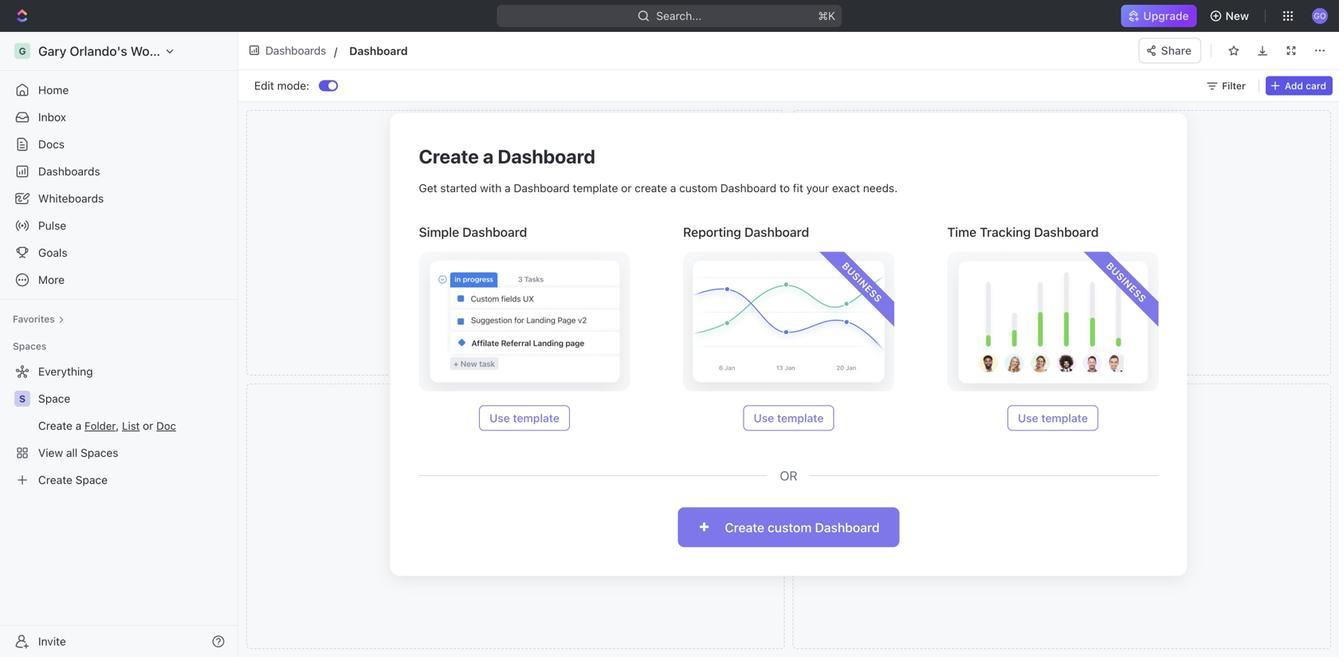 Task type: describe. For each thing, give the bounding box(es) containing it.
use for time
[[1019, 411, 1039, 424]]

more
[[38, 273, 65, 286]]

to
[[780, 181, 790, 194]]

filter button
[[1204, 76, 1253, 95]]

gary
[[38, 43, 66, 59]]

whiteboards link
[[6, 186, 231, 211]]

more button
[[6, 267, 231, 293]]

list button
[[122, 420, 140, 432]]

space inside space link
[[38, 392, 70, 405]]

use template for simple dashboard
[[490, 411, 560, 424]]

filter button
[[1204, 76, 1253, 95]]

everything
[[38, 365, 93, 378]]

use template button for simple dashboard
[[479, 405, 570, 431]]

1 horizontal spatial dashboards
[[266, 44, 326, 57]]

mode:
[[277, 79, 310, 92]]

folder
[[85, 420, 116, 432]]

create custom dashboard button
[[678, 507, 900, 547]]

0 horizontal spatial custom
[[680, 181, 718, 194]]

2023
[[1171, 39, 1197, 51]]

am
[[1240, 39, 1255, 51]]

new
[[1226, 9, 1250, 22]]

create a folder , list or doc
[[38, 419, 176, 432]]

a right with
[[505, 181, 511, 194]]

time
[[948, 224, 977, 239]]

everything link
[[6, 359, 228, 384]]

dashboards link inside sidebar navigation
[[6, 159, 231, 184]]

list
[[122, 420, 140, 432]]

create for create a folder , list or doc
[[38, 419, 73, 432]]

add card button
[[1266, 76, 1333, 95]]

time tracking dashboard
[[948, 224, 1099, 239]]

space, , element
[[14, 391, 30, 407]]

gary orlando's workspace
[[38, 43, 197, 59]]

reporting
[[683, 224, 742, 239]]

time tracking dashboard image
[[948, 252, 1159, 391]]

0 horizontal spatial spaces
[[13, 341, 47, 352]]

use template button for reporting dashboard
[[744, 405, 835, 431]]

your
[[807, 181, 830, 194]]

custom inside button
[[768, 520, 812, 535]]

space link
[[38, 386, 228, 412]]

template for time tracking dashboard
[[1042, 411, 1089, 424]]

space inside create space link
[[76, 473, 108, 486]]

simple
[[419, 224, 459, 239]]

edit mode:
[[254, 79, 310, 92]]

clickup logo image
[[1266, 38, 1337, 53]]

view
[[38, 446, 63, 459]]

filter
[[1223, 80, 1246, 91]]

dec
[[1132, 39, 1152, 51]]

upgrade
[[1144, 9, 1190, 22]]

go
[[1315, 11, 1327, 20]]

reporting dashboard
[[683, 224, 810, 239]]

add
[[1286, 80, 1304, 91]]

use for reporting
[[754, 411, 775, 424]]

template for simple dashboard
[[513, 411, 560, 424]]

1 horizontal spatial or
[[621, 181, 632, 194]]

exact
[[833, 181, 861, 194]]

needs.
[[864, 181, 898, 194]]

started
[[441, 181, 477, 194]]

all
[[66, 446, 78, 459]]

favorites
[[13, 313, 55, 325]]

share
[[1162, 44, 1192, 57]]



Task type: locate. For each thing, give the bounding box(es) containing it.
gary orlando's workspace, , element
[[14, 43, 30, 59]]

0 horizontal spatial use template button
[[479, 405, 570, 431]]

workspace
[[131, 43, 197, 59]]

pulse
[[38, 219, 66, 232]]

template for reporting dashboard
[[778, 411, 824, 424]]

orlando's
[[70, 43, 127, 59]]

add card
[[1286, 80, 1327, 91]]

pulse link
[[6, 213, 231, 238]]

custom
[[680, 181, 718, 194], [768, 520, 812, 535]]

whiteboards
[[38, 192, 104, 205]]

0 horizontal spatial or
[[143, 419, 153, 432]]

tracking
[[980, 224, 1031, 239]]

card
[[1307, 80, 1327, 91]]

s
[[19, 393, 26, 404]]

1 horizontal spatial space
[[76, 473, 108, 486]]

search...
[[657, 9, 702, 22]]

0 vertical spatial custom
[[680, 181, 718, 194]]

dashboard
[[498, 145, 596, 167], [514, 181, 570, 194], [721, 181, 777, 194], [463, 224, 527, 239], [745, 224, 810, 239], [1035, 224, 1099, 239], [815, 520, 880, 535]]

⌘k
[[819, 9, 836, 22]]

use template
[[490, 411, 560, 424], [754, 411, 824, 424], [1019, 411, 1089, 424]]

get started with a dashboard template or create a custom dashboard to fit your exact needs.
[[419, 181, 898, 194]]

edit
[[254, 79, 274, 92]]

2 use from the left
[[754, 411, 775, 424]]

1 vertical spatial custom
[[768, 520, 812, 535]]

tree
[[6, 359, 231, 493]]

a up with
[[483, 145, 494, 167]]

3 use from the left
[[1019, 411, 1039, 424]]

simple dashboard
[[419, 224, 527, 239]]

view all spaces link
[[6, 440, 228, 466]]

0 vertical spatial or
[[621, 181, 632, 194]]

2 use template from the left
[[754, 411, 824, 424]]

or up create custom dashboard button
[[780, 468, 798, 483]]

1 horizontal spatial spaces
[[81, 446, 118, 459]]

1 horizontal spatial use template
[[754, 411, 824, 424]]

,
[[116, 419, 119, 432]]

space
[[38, 392, 70, 405], [76, 473, 108, 486]]

goals
[[38, 246, 67, 259]]

None text field
[[350, 41, 679, 60]]

with
[[480, 181, 502, 194]]

dashboards up whiteboards
[[38, 165, 100, 178]]

0 horizontal spatial space
[[38, 392, 70, 405]]

a
[[483, 145, 494, 167], [505, 181, 511, 194], [671, 181, 677, 194], [76, 419, 82, 432]]

doc
[[156, 420, 176, 432]]

template
[[573, 181, 618, 194], [513, 411, 560, 424], [778, 411, 824, 424], [1042, 411, 1089, 424]]

get
[[419, 181, 438, 194]]

doc button
[[156, 420, 176, 432]]

space down everything
[[38, 392, 70, 405]]

a inside navigation
[[76, 419, 82, 432]]

0 vertical spatial space
[[38, 392, 70, 405]]

a left folder
[[76, 419, 82, 432]]

use template for time tracking dashboard
[[1019, 411, 1089, 424]]

use template for reporting dashboard
[[754, 411, 824, 424]]

or left create
[[621, 181, 632, 194]]

spaces down folder button
[[81, 446, 118, 459]]

dashboards inside sidebar navigation
[[38, 165, 100, 178]]

dashboards link up mode:
[[245, 39, 332, 62]]

go button
[[1308, 3, 1333, 29]]

0 vertical spatial spaces
[[13, 341, 47, 352]]

use for simple
[[490, 411, 510, 424]]

create for create a dashboard
[[419, 145, 479, 167]]

share button
[[1139, 38, 1202, 63]]

2 vertical spatial or
[[780, 468, 798, 483]]

upgrade link
[[1122, 5, 1198, 27]]

g
[[19, 45, 26, 57]]

create for create custom dashboard
[[725, 520, 765, 535]]

1 horizontal spatial use
[[754, 411, 775, 424]]

create custom dashboard
[[725, 520, 880, 535]]

1 vertical spatial space
[[76, 473, 108, 486]]

invite
[[38, 635, 66, 648]]

2 horizontal spatial use template
[[1019, 411, 1089, 424]]

create
[[635, 181, 668, 194]]

1 horizontal spatial custom
[[768, 520, 812, 535]]

or inside sidebar navigation
[[143, 419, 153, 432]]

1 horizontal spatial dashboards link
[[245, 39, 332, 62]]

use template button
[[479, 405, 570, 431], [744, 405, 835, 431], [1008, 405, 1099, 431]]

0 vertical spatial dashboards link
[[245, 39, 332, 62]]

create space link
[[6, 467, 228, 493]]

goals link
[[6, 240, 231, 266]]

0 vertical spatial dashboards
[[266, 44, 326, 57]]

favorites button
[[6, 309, 71, 329]]

space down view all spaces
[[76, 473, 108, 486]]

create
[[419, 145, 479, 167], [38, 419, 73, 432], [38, 473, 73, 486], [725, 520, 765, 535]]

inbox
[[38, 110, 66, 124]]

docs link
[[6, 132, 231, 157]]

1 vertical spatial spaces
[[81, 446, 118, 459]]

tree containing everything
[[6, 359, 231, 493]]

1 use from the left
[[490, 411, 510, 424]]

inbox link
[[6, 104, 231, 130]]

use template button for time tracking dashboard
[[1008, 405, 1099, 431]]

1 horizontal spatial use template button
[[744, 405, 835, 431]]

reporting dashboard image
[[683, 252, 895, 391]]

dashboards up mode:
[[266, 44, 326, 57]]

1 vertical spatial dashboards
[[38, 165, 100, 178]]

or right list button
[[143, 419, 153, 432]]

0 horizontal spatial dashboards link
[[6, 159, 231, 184]]

home
[[38, 83, 69, 97]]

dec 14, 2023 at 11:59 am
[[1132, 39, 1255, 51]]

dashboards link
[[245, 39, 332, 62], [6, 159, 231, 184]]

new button
[[1204, 3, 1259, 29]]

14,
[[1154, 39, 1168, 51]]

tree inside sidebar navigation
[[6, 359, 231, 493]]

at
[[1199, 39, 1209, 51]]

1 use template from the left
[[490, 411, 560, 424]]

docs
[[38, 138, 65, 151]]

2 horizontal spatial use template button
[[1008, 405, 1099, 431]]

1 vertical spatial or
[[143, 419, 153, 432]]

create inside button
[[725, 520, 765, 535]]

1 vertical spatial dashboards link
[[6, 159, 231, 184]]

create space
[[38, 473, 108, 486]]

sidebar navigation
[[0, 32, 242, 657]]

0 horizontal spatial use
[[490, 411, 510, 424]]

folder button
[[85, 420, 116, 432]]

simple dashboard image
[[419, 252, 630, 391]]

view all spaces
[[38, 446, 118, 459]]

create for create space
[[38, 473, 73, 486]]

3 use template from the left
[[1019, 411, 1089, 424]]

2 horizontal spatial or
[[780, 468, 798, 483]]

home link
[[6, 77, 231, 103]]

a right create
[[671, 181, 677, 194]]

spaces down favorites
[[13, 341, 47, 352]]

0 horizontal spatial dashboards
[[38, 165, 100, 178]]

dashboards link down docs link
[[6, 159, 231, 184]]

0 horizontal spatial use template
[[490, 411, 560, 424]]

2 use template button from the left
[[744, 405, 835, 431]]

3 use template button from the left
[[1008, 405, 1099, 431]]

1 use template button from the left
[[479, 405, 570, 431]]

fit
[[793, 181, 804, 194]]

11:59
[[1212, 39, 1237, 51]]

2 horizontal spatial use
[[1019, 411, 1039, 424]]

create a dashboard
[[419, 145, 596, 167]]

dashboard inside button
[[815, 520, 880, 535]]

or
[[621, 181, 632, 194], [143, 419, 153, 432], [780, 468, 798, 483]]

spaces
[[13, 341, 47, 352], [81, 446, 118, 459]]

dashboards
[[266, 44, 326, 57], [38, 165, 100, 178]]

use
[[490, 411, 510, 424], [754, 411, 775, 424], [1019, 411, 1039, 424]]



Task type: vqa. For each thing, say whether or not it's contained in the screenshot.
Use template corresponding to Time Tracking Dashboard
yes



